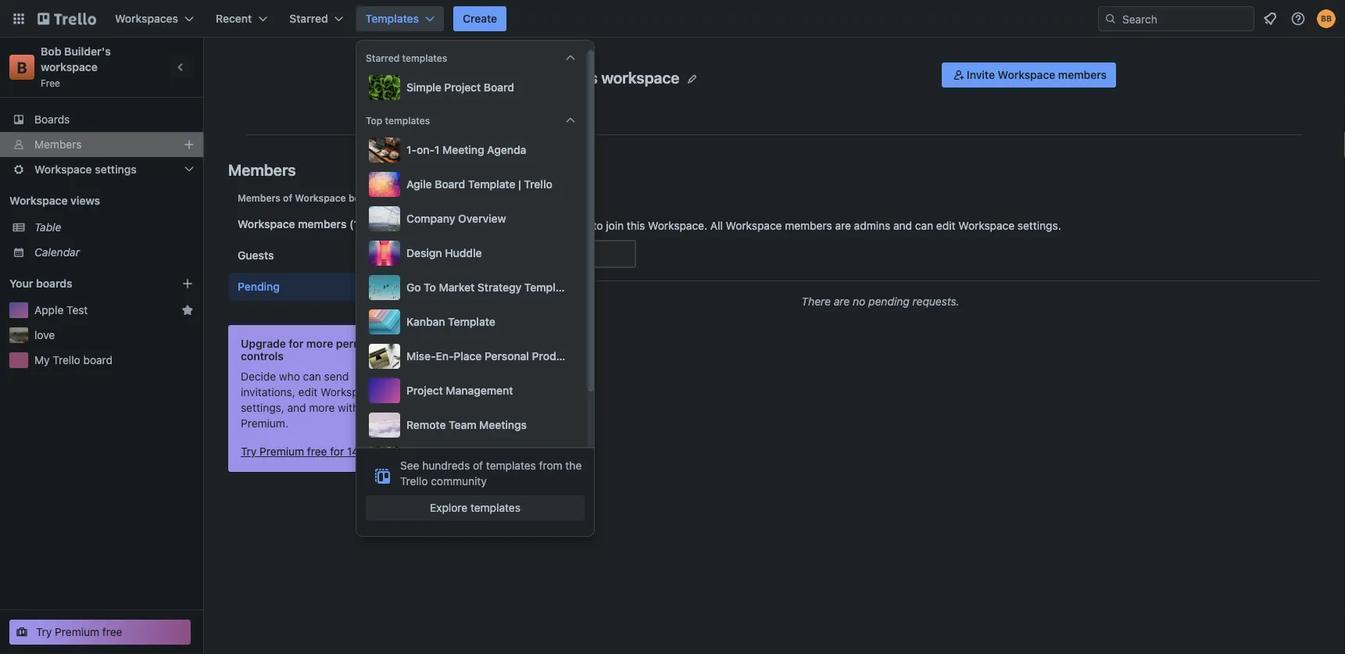 Task type: locate. For each thing, give the bounding box(es) containing it.
1 horizontal spatial boards
[[349, 192, 381, 203]]

trello inside the see hundreds of templates from the trello community
[[400, 475, 428, 488]]

b right simple on the top
[[462, 70, 480, 102]]

free
[[41, 77, 60, 88]]

boards up (1)
[[349, 192, 381, 203]]

b button
[[448, 63, 495, 109]]

members inside members link
[[34, 138, 82, 151]]

premium for try premium free
[[55, 626, 99, 639]]

1 vertical spatial builder's
[[535, 68, 598, 87]]

1 vertical spatial try
[[36, 626, 52, 639]]

workspace inside bob builder's workspace free
[[41, 61, 98, 73]]

1 vertical spatial bob
[[503, 68, 531, 87]]

remote
[[406, 419, 446, 431]]

can inside upgrade for more permissions controls decide who can send invitations, edit workspace settings, and more with premium.
[[303, 370, 321, 383]]

0 vertical spatial edit
[[936, 219, 956, 232]]

1 vertical spatial and
[[287, 401, 306, 414]]

company
[[406, 212, 455, 225]]

on-
[[417, 143, 435, 156]]

workspace right 'invite' on the top
[[998, 68, 1056, 81]]

bob builder's workspace free
[[41, 45, 114, 88]]

go to market strategy template
[[406, 281, 572, 294]]

1 vertical spatial boards
[[36, 277, 72, 290]]

free inside "try premium free for 14 days" button
[[307, 445, 327, 458]]

members up workspace members
[[238, 192, 281, 203]]

1 vertical spatial for
[[330, 445, 344, 458]]

b left bob builder's workspace free at the left top
[[17, 58, 27, 76]]

recent button
[[206, 6, 277, 31]]

0 horizontal spatial try
[[36, 626, 52, 639]]

simple project board button
[[366, 72, 578, 103]]

1 vertical spatial premium
[[55, 626, 99, 639]]

1 horizontal spatial members
[[785, 219, 832, 232]]

workspace up free
[[41, 61, 98, 73]]

1 horizontal spatial bob
[[503, 68, 531, 87]]

0 vertical spatial trello
[[524, 178, 552, 191]]

b inside button
[[462, 70, 480, 102]]

pending
[[869, 295, 910, 308]]

1 vertical spatial board
[[435, 178, 465, 191]]

and down who
[[287, 401, 306, 414]]

bob inside bob builder's workspace free
[[41, 45, 61, 58]]

workspace inside popup button
[[34, 163, 92, 176]]

1 vertical spatial free
[[102, 626, 122, 639]]

0 vertical spatial board
[[484, 81, 514, 94]]

project up remote
[[406, 384, 443, 397]]

guests link
[[228, 242, 416, 270]]

1 horizontal spatial try
[[241, 445, 257, 458]]

workspace for bob builder's workspace free
[[41, 61, 98, 73]]

starred icon image
[[181, 304, 194, 317]]

workspace navigation collapse icon image
[[170, 56, 192, 78]]

members down boards
[[34, 138, 82, 151]]

of up workspace members
[[283, 192, 292, 203]]

workspace for bob builder's workspace
[[601, 68, 680, 87]]

members left admins
[[785, 219, 832, 232]]

board right agile
[[435, 178, 465, 191]]

edit right admins
[[936, 219, 956, 232]]

bob for bob builder's workspace free
[[41, 45, 61, 58]]

0
[[503, 188, 512, 205]]

project right simple on the top
[[444, 81, 481, 94]]

builder's down collapse image
[[535, 68, 598, 87]]

members of workspace boards
[[238, 192, 381, 203]]

trello right my
[[53, 354, 80, 367]]

try premium free
[[36, 626, 122, 639]]

project management button
[[366, 375, 578, 406]]

free inside try premium free button
[[102, 626, 122, 639]]

primary element
[[0, 0, 1345, 38]]

pending up "company overview"
[[441, 188, 495, 205]]

0 horizontal spatial edit
[[298, 386, 318, 399]]

1 vertical spatial are
[[834, 295, 850, 308]]

try
[[241, 445, 257, 458], [36, 626, 52, 639]]

0 horizontal spatial premium
[[55, 626, 99, 639]]

boards up apple
[[36, 277, 72, 290]]

0 vertical spatial can
[[915, 219, 933, 232]]

of
[[283, 192, 292, 203], [473, 459, 483, 472]]

members
[[34, 138, 82, 151], [228, 160, 296, 179], [238, 192, 281, 203]]

template inside "button"
[[468, 178, 516, 191]]

for
[[289, 337, 304, 350], [330, 445, 344, 458]]

try premium free for 14 days button
[[241, 444, 386, 460]]

templates
[[402, 52, 447, 63], [385, 115, 430, 126], [486, 459, 536, 472], [471, 501, 521, 514]]

1-on-1 meeting agenda button
[[366, 134, 578, 166]]

0 horizontal spatial and
[[287, 401, 306, 414]]

of inside the see hundreds of templates from the trello community
[[473, 459, 483, 472]]

1 vertical spatial trello
[[53, 354, 80, 367]]

boards inside your boards with 3 items element
[[36, 277, 72, 290]]

0 vertical spatial more
[[306, 337, 333, 350]]

management
[[446, 384, 513, 397]]

templates button
[[356, 6, 444, 31]]

1 horizontal spatial free
[[307, 445, 327, 458]]

strategy
[[478, 281, 522, 294]]

1 vertical spatial template
[[524, 281, 572, 294]]

invite workspace members button
[[942, 63, 1116, 88]]

workspace
[[998, 68, 1056, 81], [34, 163, 92, 176], [295, 192, 346, 203], [9, 194, 68, 207], [238, 218, 295, 231], [726, 219, 782, 232], [959, 219, 1015, 232], [320, 386, 377, 399]]

remote team meetings button
[[366, 410, 578, 441]]

project management
[[406, 384, 513, 397]]

are left the no
[[834, 295, 850, 308]]

menu
[[366, 134, 635, 507]]

0 vertical spatial pending
[[441, 188, 495, 205]]

meeting
[[443, 143, 484, 156]]

0 vertical spatial bob
[[41, 45, 61, 58]]

templates down the see hundreds of templates from the trello community at the left bottom
[[471, 501, 521, 514]]

1 horizontal spatial for
[[330, 445, 344, 458]]

edit down who
[[298, 386, 318, 399]]

send
[[324, 370, 349, 383]]

edit
[[936, 219, 956, 232], [298, 386, 318, 399]]

all
[[710, 219, 723, 232]]

agile
[[406, 178, 432, 191]]

builder's for bob builder's workspace
[[535, 68, 598, 87]]

members link
[[0, 132, 203, 157]]

pending link
[[228, 273, 416, 301]]

market
[[439, 281, 475, 294]]

0 vertical spatial boards
[[349, 192, 381, 203]]

0 horizontal spatial project
[[406, 384, 443, 397]]

1 horizontal spatial of
[[473, 459, 483, 472]]

can right admins
[[915, 219, 933, 232]]

invite
[[967, 68, 995, 81]]

0 vertical spatial are
[[835, 219, 851, 232]]

0 horizontal spatial workspace
[[41, 61, 98, 73]]

search image
[[1105, 13, 1117, 25]]

more up send
[[306, 337, 333, 350]]

members down members of workspace boards
[[298, 218, 347, 231]]

templates for top templates
[[385, 115, 430, 126]]

of up community
[[473, 459, 483, 472]]

1 vertical spatial of
[[473, 459, 483, 472]]

project inside button
[[406, 384, 443, 397]]

kanban
[[406, 315, 445, 328]]

1 vertical spatial edit
[[298, 386, 318, 399]]

permissions
[[336, 337, 400, 350]]

decide
[[241, 370, 276, 383]]

members down search icon
[[1058, 68, 1107, 81]]

0 vertical spatial free
[[307, 445, 327, 458]]

and right admins
[[893, 219, 912, 232]]

mise-
[[406, 350, 436, 363]]

free
[[307, 445, 327, 458], [102, 626, 122, 639]]

0 vertical spatial project
[[444, 81, 481, 94]]

trello right |
[[524, 178, 552, 191]]

try for try premium free for 14 days
[[241, 445, 257, 458]]

1 horizontal spatial board
[[484, 81, 514, 94]]

1 vertical spatial project
[[406, 384, 443, 397]]

try premium free button
[[9, 620, 191, 645]]

0 vertical spatial of
[[283, 192, 292, 203]]

1-
[[406, 143, 417, 156]]

to
[[593, 219, 603, 232]]

builder's down back to home image
[[64, 45, 111, 58]]

0 horizontal spatial trello
[[53, 354, 80, 367]]

0 horizontal spatial pending
[[238, 280, 280, 293]]

private
[[518, 90, 549, 101]]

edit inside upgrade for more permissions controls decide who can send invitations, edit workspace settings, and more with premium.
[[298, 386, 318, 399]]

board left private
[[484, 81, 514, 94]]

explore templates
[[430, 501, 521, 514]]

company overview button
[[366, 203, 578, 235]]

0 horizontal spatial b
[[17, 58, 27, 76]]

personal
[[485, 350, 529, 363]]

are left admins
[[835, 219, 851, 232]]

and for settings,
[[287, 401, 306, 414]]

bob up free
[[41, 45, 61, 58]]

0 horizontal spatial boards
[[36, 277, 72, 290]]

workspace inside button
[[998, 68, 1056, 81]]

2 horizontal spatial members
[[1058, 68, 1107, 81]]

starred inside popup button
[[289, 12, 328, 25]]

1 vertical spatial pending
[[238, 280, 280, 293]]

1 horizontal spatial premium
[[260, 445, 304, 458]]

1 vertical spatial more
[[309, 401, 335, 414]]

0 vertical spatial for
[[289, 337, 304, 350]]

0 vertical spatial members
[[34, 138, 82, 151]]

workspace settings button
[[0, 157, 203, 182]]

starred right the recent popup button
[[289, 12, 328, 25]]

for inside upgrade for more permissions controls decide who can send invitations, edit workspace settings, and more with premium.
[[289, 337, 304, 350]]

templates
[[366, 12, 419, 25]]

controls
[[241, 350, 284, 363]]

more left with
[[309, 401, 335, 414]]

can
[[915, 219, 933, 232], [303, 370, 321, 383]]

can right who
[[303, 370, 321, 383]]

workspace up workspace views
[[34, 163, 92, 176]]

apple test link
[[34, 303, 175, 318]]

2 vertical spatial trello
[[400, 475, 428, 488]]

2 horizontal spatial trello
[[524, 178, 552, 191]]

for right upgrade
[[289, 337, 304, 350]]

0 horizontal spatial for
[[289, 337, 304, 350]]

members up members of workspace boards
[[228, 160, 296, 179]]

0 vertical spatial builder's
[[64, 45, 111, 58]]

these people have requested to join this workspace. all workspace members are admins and can edit workspace settings.
[[441, 219, 1061, 232]]

are
[[835, 219, 851, 232], [834, 295, 850, 308]]

0 vertical spatial try
[[241, 445, 257, 458]]

pending down guests
[[238, 280, 280, 293]]

en-
[[436, 350, 454, 363]]

builder's inside bob builder's workspace free
[[64, 45, 111, 58]]

and inside upgrade for more permissions controls decide who can send invitations, edit workspace settings, and more with premium.
[[287, 401, 306, 414]]

0 vertical spatial starred
[[289, 12, 328, 25]]

workspace down primary element
[[601, 68, 680, 87]]

0 horizontal spatial board
[[435, 178, 465, 191]]

back to home image
[[38, 6, 96, 31]]

1 vertical spatial starred
[[366, 52, 400, 63]]

0 horizontal spatial can
[[303, 370, 321, 383]]

no
[[853, 295, 866, 308]]

1 horizontal spatial builder's
[[535, 68, 598, 87]]

1 horizontal spatial and
[[893, 219, 912, 232]]

sm image
[[951, 67, 967, 83]]

0 horizontal spatial bob
[[41, 45, 61, 58]]

free for try premium free for 14 days
[[307, 445, 327, 458]]

templates left from on the left bottom of page
[[486, 459, 536, 472]]

0 vertical spatial template
[[468, 178, 516, 191]]

overview
[[458, 212, 506, 225]]

1 horizontal spatial workspace
[[601, 68, 680, 87]]

bob up private
[[503, 68, 531, 87]]

members inside button
[[1058, 68, 1107, 81]]

workspace up with
[[320, 386, 377, 399]]

starred down templates
[[366, 52, 400, 63]]

1 horizontal spatial project
[[444, 81, 481, 94]]

14
[[347, 445, 359, 458]]

agenda
[[487, 143, 526, 156]]

trello down see
[[400, 475, 428, 488]]

templates inside the see hundreds of templates from the trello community
[[486, 459, 536, 472]]

1 horizontal spatial trello
[[400, 475, 428, 488]]

0 horizontal spatial free
[[102, 626, 122, 639]]

workspace up table
[[9, 194, 68, 207]]

top
[[366, 115, 382, 126]]

boards
[[349, 192, 381, 203], [36, 277, 72, 290]]

mise-en-place personal productivity system button
[[366, 341, 635, 372]]

templates up 1-
[[385, 115, 430, 126]]

0 horizontal spatial starred
[[289, 12, 328, 25]]

remote team meetings
[[406, 419, 527, 431]]

mise-en-place personal productivity system
[[406, 350, 635, 363]]

b
[[17, 58, 27, 76], [462, 70, 480, 102]]

1 vertical spatial can
[[303, 370, 321, 383]]

0 vertical spatial premium
[[260, 445, 304, 458]]

1 horizontal spatial b
[[462, 70, 480, 102]]

pending
[[441, 188, 495, 205], [238, 280, 280, 293]]

1 horizontal spatial starred
[[366, 52, 400, 63]]

premium for try premium free for 14 days
[[260, 445, 304, 458]]

for left 14
[[330, 445, 344, 458]]

templates up simple on the top
[[402, 52, 447, 63]]

go to market strategy template button
[[366, 272, 578, 303]]

board
[[83, 354, 113, 367]]

board inside button
[[484, 81, 514, 94]]

workspaces button
[[106, 6, 203, 31]]

0 horizontal spatial builder's
[[64, 45, 111, 58]]

calendar link
[[34, 245, 194, 260]]

0 vertical spatial and
[[893, 219, 912, 232]]

try premium free for 14 days
[[241, 445, 386, 458]]



Task type: describe. For each thing, give the bounding box(es) containing it.
design
[[406, 247, 442, 260]]

design huddle
[[406, 247, 482, 260]]

1 vertical spatial members
[[228, 160, 296, 179]]

explore
[[430, 501, 468, 514]]

company overview
[[406, 212, 506, 225]]

board inside "button"
[[435, 178, 465, 191]]

days
[[362, 445, 386, 458]]

table link
[[34, 220, 194, 235]]

simple
[[406, 81, 441, 94]]

recent
[[216, 12, 252, 25]]

views
[[70, 194, 100, 207]]

(1)
[[349, 218, 363, 231]]

(
[[498, 188, 503, 205]]

premium.
[[241, 417, 288, 430]]

hundreds
[[422, 459, 470, 472]]

0 horizontal spatial of
[[283, 192, 292, 203]]

starred for starred templates
[[366, 52, 400, 63]]

workspace left settings.
[[959, 219, 1015, 232]]

people
[[475, 219, 509, 232]]

starred button
[[280, 6, 353, 31]]

requests.
[[913, 295, 960, 308]]

your boards with 3 items element
[[9, 274, 158, 293]]

upgrade
[[241, 337, 286, 350]]

these
[[441, 219, 472, 232]]

workspace settings
[[34, 163, 137, 176]]

explore templates link
[[366, 496, 585, 521]]

see hundreds of templates from the trello community
[[400, 459, 582, 488]]

Search field
[[1117, 7, 1254, 30]]

workspace right all
[[726, 219, 782, 232]]

1 horizontal spatial pending
[[441, 188, 495, 205]]

builder's for bob builder's workspace free
[[64, 45, 111, 58]]

agile board template | trello
[[406, 178, 552, 191]]

team
[[449, 419, 476, 431]]

to
[[424, 281, 436, 294]]

from
[[539, 459, 563, 472]]

templates for explore templates
[[471, 501, 521, 514]]

who
[[279, 370, 300, 383]]

kanban template
[[406, 315, 495, 328]]

( 0 )
[[498, 188, 518, 205]]

my
[[34, 354, 50, 367]]

agile board template | trello button
[[366, 169, 578, 200]]

boards
[[34, 113, 70, 126]]

bob builder's workspace link
[[41, 45, 114, 73]]

workspace up guests
[[238, 218, 295, 231]]

b for b link
[[17, 58, 27, 76]]

go
[[406, 281, 421, 294]]

2 vertical spatial members
[[238, 192, 281, 203]]

love link
[[34, 328, 194, 343]]

settings
[[95, 163, 137, 176]]

workspace.
[[648, 219, 707, 232]]

settings,
[[241, 401, 284, 414]]

there
[[802, 295, 831, 308]]

create button
[[453, 6, 507, 31]]

see
[[400, 459, 419, 472]]

add board image
[[181, 277, 194, 290]]

bob for bob builder's workspace
[[503, 68, 531, 87]]

project inside button
[[444, 81, 481, 94]]

free for try premium free
[[102, 626, 122, 639]]

starred for starred
[[289, 12, 328, 25]]

|
[[518, 178, 521, 191]]

trello inside "button"
[[524, 178, 552, 191]]

workspace views
[[9, 194, 100, 207]]

design huddle button
[[366, 238, 578, 269]]

place
[[454, 350, 482, 363]]

menu containing 1-on-1 meeting agenda
[[366, 134, 635, 507]]

calendar
[[34, 246, 80, 259]]

collapse image
[[564, 52, 577, 64]]

invitations,
[[241, 386, 295, 399]]

there are no pending requests.
[[802, 295, 960, 308]]

kanban template button
[[366, 306, 578, 338]]

create
[[463, 12, 497, 25]]

top templates
[[366, 115, 430, 126]]

have
[[512, 219, 536, 232]]

collapse image
[[564, 114, 577, 127]]

templates for starred templates
[[402, 52, 447, 63]]

1 horizontal spatial edit
[[936, 219, 956, 232]]

requested
[[539, 219, 590, 232]]

the
[[565, 459, 582, 472]]

table
[[34, 221, 61, 234]]

bob builder's workspace
[[503, 68, 680, 87]]

2 vertical spatial template
[[448, 315, 495, 328]]

workspace inside upgrade for more permissions controls decide who can send invitations, edit workspace settings, and more with premium.
[[320, 386, 377, 399]]

1
[[435, 143, 440, 156]]

test
[[67, 304, 88, 317]]

invite workspace members
[[967, 68, 1107, 81]]

my trello board link
[[34, 353, 194, 368]]

workspaces
[[115, 12, 178, 25]]

apple test
[[34, 304, 88, 317]]

guests
[[238, 249, 274, 262]]

and for admins
[[893, 219, 912, 232]]

workspace members
[[238, 218, 347, 231]]

system
[[597, 350, 635, 363]]

b for b button
[[462, 70, 480, 102]]

settings.
[[1018, 219, 1061, 232]]

admins
[[854, 219, 891, 232]]

bob builder (bobbuilder40) image
[[1317, 9, 1336, 28]]

0 horizontal spatial members
[[298, 218, 347, 231]]

workspace up workspace members
[[295, 192, 346, 203]]

for inside button
[[330, 445, 344, 458]]

Filter by name text field
[[441, 240, 636, 268]]

0 notifications image
[[1261, 9, 1280, 28]]

)
[[512, 188, 518, 205]]

your boards
[[9, 277, 72, 290]]

apple
[[34, 304, 64, 317]]

try for try premium free
[[36, 626, 52, 639]]

open information menu image
[[1291, 11, 1306, 27]]

1 horizontal spatial can
[[915, 219, 933, 232]]



Task type: vqa. For each thing, say whether or not it's contained in the screenshot.
blind
no



